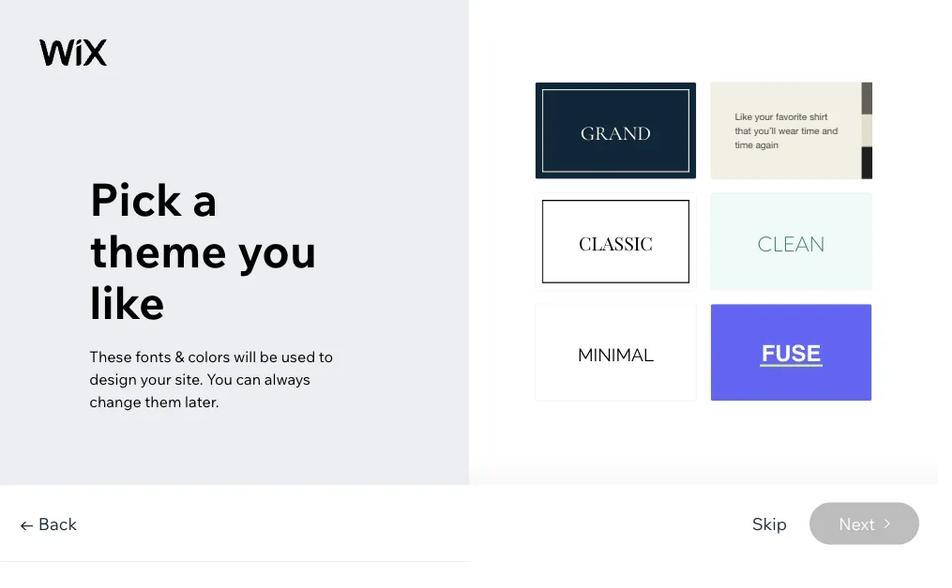 Task type: locate. For each thing, give the bounding box(es) containing it.
always
[[264, 370, 311, 388]]

fonts
[[135, 347, 171, 366]]

like
[[737, 111, 755, 122]]

time down shirt
[[804, 125, 822, 136]]

your up you'll
[[757, 111, 776, 122]]

skip
[[752, 513, 787, 534]]

time
[[804, 125, 822, 136], [737, 139, 755, 150]]

that
[[737, 125, 754, 136]]

1 vertical spatial time
[[737, 139, 755, 150]]

a
[[192, 170, 218, 227]]

later.
[[185, 392, 219, 411]]

domain
[[548, 54, 595, 71]]

home
[[71, 55, 112, 71]]

you'll
[[756, 125, 778, 136]]

1 horizontal spatial your
[[757, 111, 776, 122]]

0 horizontal spatial time
[[737, 139, 755, 150]]

1 vertical spatial your
[[140, 370, 172, 388]]

used
[[281, 347, 316, 366]]

time down that
[[737, 139, 755, 150]]

https://www.wix.com/mysite
[[323, 54, 494, 71]]

your inside like your favorite shirt that you'll wear time and time again
[[757, 111, 776, 122]]

connect your domain
[[462, 54, 595, 71]]

them
[[145, 392, 182, 411]]

← back
[[19, 513, 77, 534]]

your
[[757, 111, 776, 122], [140, 370, 172, 388]]

theme
[[89, 222, 227, 279]]

your down fonts
[[140, 370, 172, 388]]

design
[[89, 370, 137, 388]]

these
[[89, 347, 132, 366]]

again
[[758, 139, 781, 150]]

shirt
[[812, 111, 830, 122]]

your inside these fonts & colors will be used to design your site. you can always change them later.
[[140, 370, 172, 388]]

you
[[237, 222, 317, 279]]

like your favorite shirt that you'll wear time and time again
[[737, 111, 840, 150]]

0 vertical spatial your
[[757, 111, 776, 122]]

can
[[236, 370, 261, 388]]

like
[[89, 274, 165, 331]]

wear
[[781, 125, 801, 136]]

pick
[[89, 170, 182, 227]]

0 vertical spatial time
[[804, 125, 822, 136]]

0 horizontal spatial your
[[140, 370, 172, 388]]



Task type: vqa. For each thing, say whether or not it's contained in the screenshot.
bottom Social
no



Task type: describe. For each thing, give the bounding box(es) containing it.
will
[[234, 347, 256, 366]]

back
[[38, 513, 77, 534]]

&
[[175, 347, 184, 366]]

and
[[824, 125, 840, 136]]

colors
[[188, 347, 230, 366]]

to
[[319, 347, 333, 366]]

pick a theme you like
[[89, 170, 317, 331]]

favorite
[[778, 111, 809, 122]]

next
[[839, 513, 876, 534]]

site.
[[175, 370, 203, 388]]

you
[[207, 370, 233, 388]]

these fonts & colors will be used to design your site. you can always change them later.
[[89, 347, 333, 411]]

←
[[19, 513, 35, 534]]

connect
[[462, 54, 514, 71]]

your
[[517, 54, 545, 71]]

change
[[89, 392, 141, 411]]

be
[[260, 347, 278, 366]]

1 horizontal spatial time
[[804, 125, 822, 136]]



